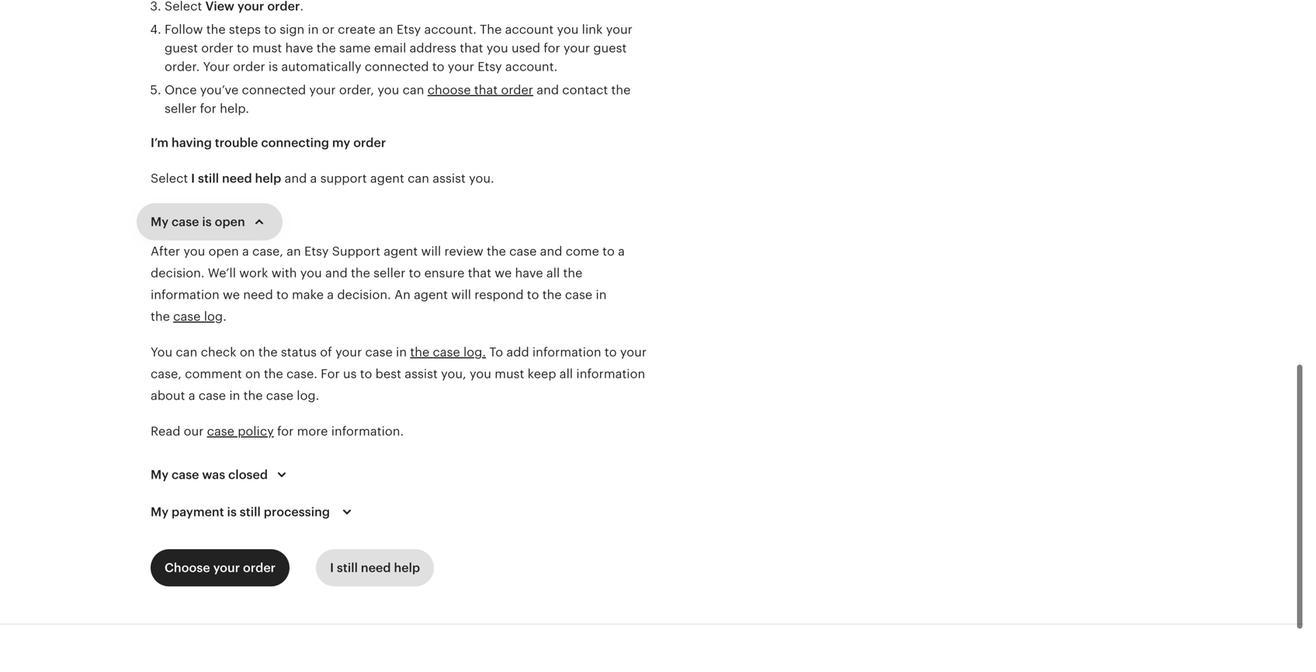 Task type: locate. For each thing, give the bounding box(es) containing it.
email
[[374, 38, 406, 52]]

1 vertical spatial connected
[[242, 80, 306, 94]]

0 vertical spatial will
[[421, 241, 441, 255]]

account. down used
[[505, 57, 558, 71]]

support
[[320, 168, 367, 182]]

you,
[[441, 364, 466, 378]]

that down the
[[460, 38, 483, 52]]

your
[[203, 57, 230, 71]]

can left choose
[[403, 80, 424, 94]]

0 horizontal spatial help
[[255, 168, 281, 182]]

an up with
[[287, 241, 301, 255]]

guest down the link
[[593, 38, 627, 52]]

information.
[[331, 422, 404, 436]]

have up "respond" at the left top of the page
[[515, 263, 543, 277]]

seller
[[165, 99, 197, 113], [374, 263, 406, 277]]

case right our
[[207, 422, 234, 436]]

my
[[332, 133, 350, 147]]

my case is open button
[[137, 200, 282, 238]]

2 vertical spatial is
[[227, 502, 237, 516]]

a inside to add information to your case, comment on the case. for us to best assist you, you must keep all information about a case in the case log.
[[188, 386, 195, 400]]

in inside to add information to your case, comment on the case. for us to best assist you, you must keep all information about a case in the case log.
[[229, 386, 240, 400]]

information inside after you open a case, an etsy support agent will review the case and come to a decision. we'll work with you and the seller to ensure that we have all the information we need to make a decision. an agent will respond to the case in the
[[151, 285, 220, 299]]

have
[[285, 38, 313, 52], [515, 263, 543, 277]]

case, up about
[[151, 364, 182, 378]]

2 vertical spatial still
[[337, 558, 358, 572]]

for for our
[[277, 422, 294, 436]]

to
[[264, 19, 276, 33], [237, 38, 249, 52], [432, 57, 445, 71], [603, 241, 615, 255], [409, 263, 421, 277], [276, 285, 289, 299], [527, 285, 539, 299], [605, 342, 617, 356], [360, 364, 372, 378]]

etsy left support
[[304, 241, 329, 255]]

help.
[[220, 99, 249, 113]]

1 vertical spatial i
[[330, 558, 334, 572]]

decision. down after
[[151, 263, 205, 277]]

the case log. link
[[410, 342, 486, 356]]

0 vertical spatial is
[[269, 57, 278, 71]]

1 vertical spatial have
[[515, 263, 543, 277]]

0 horizontal spatial must
[[252, 38, 282, 52]]

keep
[[528, 364, 556, 378]]

1 vertical spatial help
[[394, 558, 420, 572]]

etsy
[[397, 19, 421, 33], [478, 57, 502, 71], [304, 241, 329, 255]]

seller up an
[[374, 263, 406, 277]]

0 vertical spatial account.
[[424, 19, 477, 33]]

must down the add
[[495, 364, 524, 378]]

1 horizontal spatial will
[[451, 285, 471, 299]]

0 vertical spatial connected
[[365, 57, 429, 71]]

0 horizontal spatial i
[[191, 168, 195, 182]]

1 horizontal spatial guest
[[593, 38, 627, 52]]

will down 'ensure'
[[451, 285, 471, 299]]

0 vertical spatial seller
[[165, 99, 197, 113]]

your inside to add information to your case, comment on the case. for us to best assist you, you must keep all information about a case in the case log.
[[620, 342, 647, 356]]

my case was closed
[[151, 465, 268, 479]]

0 vertical spatial an
[[379, 19, 393, 33]]

0 vertical spatial must
[[252, 38, 282, 52]]

is inside follow the steps to sign in or create an etsy account. the account you link your guest order to must have the same email address that you used for your guest order. your order is automatically connected to your etsy account.
[[269, 57, 278, 71]]

etsy up choose that order 'link'
[[478, 57, 502, 71]]

i still need help link
[[316, 547, 434, 584]]

0 vertical spatial assist
[[433, 168, 466, 182]]

my up after
[[151, 212, 169, 226]]

case up "respond" at the left top of the page
[[509, 241, 537, 255]]

case inside "my case is open" dropdown button
[[172, 212, 199, 226]]

the right contact
[[611, 80, 631, 94]]

log. left to
[[464, 342, 486, 356]]

account. up address
[[424, 19, 477, 33]]

i'm having trouble connecting my order
[[151, 133, 386, 147]]

0 horizontal spatial we
[[223, 285, 240, 299]]

my down read
[[151, 465, 169, 479]]

0 vertical spatial all
[[547, 263, 560, 277]]

in
[[308, 19, 319, 33], [596, 285, 607, 299], [396, 342, 407, 356], [229, 386, 240, 400]]

to
[[489, 342, 503, 356]]

my left payment
[[151, 502, 169, 516]]

agent up an
[[384, 241, 418, 255]]

in down comment on the bottom of the page
[[229, 386, 240, 400]]

that down review
[[468, 263, 492, 277]]

1 vertical spatial for
[[200, 99, 217, 113]]

0 vertical spatial log.
[[464, 342, 486, 356]]

0 horizontal spatial for
[[200, 99, 217, 113]]

case up best
[[365, 342, 393, 356]]

2 horizontal spatial for
[[544, 38, 560, 52]]

choose
[[428, 80, 471, 94]]

we up .
[[223, 285, 240, 299]]

and left come on the left top of the page
[[540, 241, 563, 255]]

you right after
[[184, 241, 205, 255]]

0 vertical spatial need
[[222, 168, 252, 182]]

information up keep
[[533, 342, 601, 356]]

respond
[[475, 285, 524, 299]]

used
[[512, 38, 540, 52]]

2 vertical spatial that
[[468, 263, 492, 277]]

2 vertical spatial my
[[151, 502, 169, 516]]

1 vertical spatial we
[[223, 285, 240, 299]]

1 horizontal spatial decision.
[[337, 285, 391, 299]]

information right keep
[[576, 364, 645, 378]]

still
[[198, 168, 219, 182], [240, 502, 261, 516], [337, 558, 358, 572]]

read our case policy for more information.
[[151, 422, 404, 436]]

review
[[444, 241, 484, 255]]

1 horizontal spatial case,
[[252, 241, 283, 255]]

1 vertical spatial will
[[451, 285, 471, 299]]

the up you
[[151, 307, 170, 321]]

is for open
[[202, 212, 212, 226]]

2 horizontal spatial etsy
[[478, 57, 502, 71]]

1 vertical spatial my
[[151, 465, 169, 479]]

connected inside follow the steps to sign in or create an etsy account. the account you link your guest order to must have the same email address that you used for your guest order. your order is automatically connected to your etsy account.
[[365, 57, 429, 71]]

assist left you.
[[433, 168, 466, 182]]

need inside after you open a case, an etsy support agent will review the case and come to a decision. we'll work with you and the seller to ensure that we have all the information we need to make a decision. an agent will respond to the case in the
[[243, 285, 273, 299]]

case up after
[[172, 212, 199, 226]]

1 vertical spatial is
[[202, 212, 212, 226]]

the up 'policy'
[[243, 386, 263, 400]]

that right choose
[[474, 80, 498, 94]]

log. down case.
[[297, 386, 319, 400]]

1 vertical spatial must
[[495, 364, 524, 378]]

after
[[151, 241, 180, 255]]

the left steps
[[206, 19, 226, 33]]

case policy link
[[207, 422, 274, 436]]

the down come on the left top of the page
[[563, 263, 583, 277]]

information up case log link
[[151, 285, 220, 299]]

case,
[[252, 241, 283, 255], [151, 364, 182, 378]]

for left the "more"
[[277, 422, 294, 436]]

case log .
[[173, 307, 230, 321]]

log. inside to add information to your case, comment on the case. for us to best assist you, you must keep all information about a case in the case log.
[[297, 386, 319, 400]]

1 vertical spatial assist
[[405, 364, 438, 378]]

0 vertical spatial have
[[285, 38, 313, 52]]

you right you,
[[470, 364, 491, 378]]

2 vertical spatial can
[[176, 342, 197, 356]]

case up you,
[[433, 342, 460, 356]]

case.
[[286, 364, 317, 378]]

i right select
[[191, 168, 195, 182]]

have down sign
[[285, 38, 313, 52]]

1 horizontal spatial we
[[495, 263, 512, 277]]

1 vertical spatial seller
[[374, 263, 406, 277]]

case
[[172, 212, 199, 226], [509, 241, 537, 255], [565, 285, 593, 299], [173, 307, 201, 321], [365, 342, 393, 356], [433, 342, 460, 356], [199, 386, 226, 400], [266, 386, 294, 400], [207, 422, 234, 436], [172, 465, 199, 479]]

is inside "my case is open" dropdown button
[[202, 212, 212, 226]]

order down "my payment is still processing" dropdown button
[[243, 558, 276, 572]]

connected down the email
[[365, 57, 429, 71]]

agent for support
[[384, 241, 418, 255]]

is inside "my payment is still processing" dropdown button
[[227, 502, 237, 516]]

1 vertical spatial still
[[240, 502, 261, 516]]

we'll
[[208, 263, 236, 277]]

closed
[[228, 465, 268, 479]]

on right check
[[240, 342, 255, 356]]

we up "respond" at the left top of the page
[[495, 263, 512, 277]]

2 my from the top
[[151, 465, 169, 479]]

my for my case was closed
[[151, 465, 169, 479]]

for right used
[[544, 38, 560, 52]]

1 vertical spatial log.
[[297, 386, 319, 400]]

seller inside after you open a case, an etsy support agent will review the case and come to a decision. we'll work with you and the seller to ensure that we have all the information we need to make a decision. an agent will respond to the case in the
[[374, 263, 406, 277]]

0 vertical spatial etsy
[[397, 19, 421, 33]]

read
[[151, 422, 180, 436]]

agent right support
[[370, 168, 404, 182]]

us
[[343, 364, 357, 378]]

0 vertical spatial on
[[240, 342, 255, 356]]

1 vertical spatial case,
[[151, 364, 182, 378]]

0 vertical spatial open
[[215, 212, 245, 226]]

can
[[403, 80, 424, 94], [408, 168, 429, 182], [176, 342, 197, 356]]

1 horizontal spatial seller
[[374, 263, 406, 277]]

address
[[410, 38, 456, 52]]

your
[[606, 19, 633, 33], [564, 38, 590, 52], [448, 57, 474, 71], [309, 80, 336, 94], [335, 342, 362, 356], [620, 342, 647, 356], [213, 558, 240, 572]]

0 vertical spatial for
[[544, 38, 560, 52]]

etsy up the email
[[397, 19, 421, 33]]

1 my from the top
[[151, 212, 169, 226]]

seller down once
[[165, 99, 197, 113]]

guest
[[165, 38, 198, 52], [593, 38, 627, 52]]

0 horizontal spatial account.
[[424, 19, 477, 33]]

still inside i still need help link
[[337, 558, 358, 572]]

must down steps
[[252, 38, 282, 52]]

must
[[252, 38, 282, 52], [495, 364, 524, 378]]

my
[[151, 212, 169, 226], [151, 465, 169, 479], [151, 502, 169, 516]]

is left automatically
[[269, 57, 278, 71]]

an
[[395, 285, 411, 299]]

once
[[165, 80, 197, 94]]

order,
[[339, 80, 374, 94]]

can right you
[[176, 342, 197, 356]]

and inside and contact the seller for help.
[[537, 80, 559, 94]]

0 vertical spatial case,
[[252, 241, 283, 255]]

for down you've
[[200, 99, 217, 113]]

guest up order. at left top
[[165, 38, 198, 52]]

still inside "my payment is still processing" dropdown button
[[240, 502, 261, 516]]

1 guest from the left
[[165, 38, 198, 52]]

i down processing
[[330, 558, 334, 572]]

1 vertical spatial open
[[209, 241, 239, 255]]

case, up work
[[252, 241, 283, 255]]

0 horizontal spatial will
[[421, 241, 441, 255]]

a
[[310, 168, 317, 182], [242, 241, 249, 255], [618, 241, 625, 255], [327, 285, 334, 299], [188, 386, 195, 400]]

my inside "dropdown button"
[[151, 465, 169, 479]]

all
[[547, 263, 560, 277], [560, 364, 573, 378]]

in inside follow the steps to sign in or create an etsy account. the account you link your guest order to must have the same email address that you used for your guest order. your order is automatically connected to your etsy account.
[[308, 19, 319, 33]]

0 vertical spatial agent
[[370, 168, 404, 182]]

a right about
[[188, 386, 195, 400]]

a right come on the left top of the page
[[618, 241, 625, 255]]

connected
[[365, 57, 429, 71], [242, 80, 306, 94]]

0 horizontal spatial case,
[[151, 364, 182, 378]]

2 horizontal spatial still
[[337, 558, 358, 572]]

an up the email
[[379, 19, 393, 33]]

case down case.
[[266, 386, 294, 400]]

the down support
[[351, 263, 370, 277]]

1 vertical spatial account.
[[505, 57, 558, 71]]

link
[[582, 19, 603, 33]]

select
[[151, 168, 188, 182]]

1 horizontal spatial must
[[495, 364, 524, 378]]

on
[[240, 342, 255, 356], [245, 364, 261, 378]]

seller inside and contact the seller for help.
[[165, 99, 197, 113]]

we
[[495, 263, 512, 277], [223, 285, 240, 299]]

you right order,
[[378, 80, 399, 94]]

connected up help. on the top left of page
[[242, 80, 306, 94]]

on right comment on the bottom of the page
[[245, 364, 261, 378]]

0 vertical spatial my
[[151, 212, 169, 226]]

1 horizontal spatial i
[[330, 558, 334, 572]]

1 vertical spatial need
[[243, 285, 273, 299]]

in left or
[[308, 19, 319, 33]]

can left you.
[[408, 168, 429, 182]]

0 horizontal spatial an
[[287, 241, 301, 255]]

1 vertical spatial on
[[245, 364, 261, 378]]

case inside my case was closed "dropdown button"
[[172, 465, 199, 479]]

1 vertical spatial information
[[533, 342, 601, 356]]

need
[[222, 168, 252, 182], [243, 285, 273, 299], [361, 558, 391, 572]]

payment
[[172, 502, 224, 516]]

1 horizontal spatial connected
[[365, 57, 429, 71]]

2 vertical spatial need
[[361, 558, 391, 572]]

0 vertical spatial still
[[198, 168, 219, 182]]

1 vertical spatial an
[[287, 241, 301, 255]]

and left contact
[[537, 80, 559, 94]]

my payment is still processing button
[[137, 491, 370, 528]]

account.
[[424, 19, 477, 33], [505, 57, 558, 71]]

the left status
[[258, 342, 278, 356]]

1 vertical spatial all
[[560, 364, 573, 378]]

assist left you,
[[405, 364, 438, 378]]

0 horizontal spatial etsy
[[304, 241, 329, 255]]

case left was
[[172, 465, 199, 479]]

0 horizontal spatial log.
[[297, 386, 319, 400]]

agent down 'ensure'
[[414, 285, 448, 299]]

and down support
[[325, 263, 348, 277]]

open
[[215, 212, 245, 226], [209, 241, 239, 255]]

comment
[[185, 364, 242, 378]]

case down come on the left top of the page
[[565, 285, 593, 299]]

i
[[191, 168, 195, 182], [330, 558, 334, 572]]

2 vertical spatial etsy
[[304, 241, 329, 255]]

is
[[269, 57, 278, 71], [202, 212, 212, 226], [227, 502, 237, 516]]

case down comment on the bottom of the page
[[199, 386, 226, 400]]

will up 'ensure'
[[421, 241, 441, 255]]

choose your order link
[[151, 547, 290, 584]]

is for still
[[227, 502, 237, 516]]

steps
[[229, 19, 261, 33]]

2 horizontal spatial is
[[269, 57, 278, 71]]

0 horizontal spatial seller
[[165, 99, 197, 113]]

3 my from the top
[[151, 502, 169, 516]]

0 vertical spatial help
[[255, 168, 281, 182]]

0 vertical spatial decision.
[[151, 263, 205, 277]]

0 horizontal spatial have
[[285, 38, 313, 52]]

in inside after you open a case, an etsy support agent will review the case and come to a decision. we'll work with you and the seller to ensure that we have all the information we need to make a decision. an agent will respond to the case in the
[[596, 285, 607, 299]]

in down come on the left top of the page
[[596, 285, 607, 299]]

create
[[338, 19, 376, 33]]

1 vertical spatial etsy
[[478, 57, 502, 71]]

1 vertical spatial agent
[[384, 241, 418, 255]]

1 horizontal spatial an
[[379, 19, 393, 33]]

for
[[544, 38, 560, 52], [200, 99, 217, 113], [277, 422, 294, 436]]

1 horizontal spatial for
[[277, 422, 294, 436]]

is right payment
[[227, 502, 237, 516]]

for inside and contact the seller for help.
[[200, 99, 217, 113]]

0 horizontal spatial guest
[[165, 38, 198, 52]]

0 vertical spatial information
[[151, 285, 220, 299]]

will
[[421, 241, 441, 255], [451, 285, 471, 299]]

0 vertical spatial can
[[403, 80, 424, 94]]

is up we'll
[[202, 212, 212, 226]]

1 horizontal spatial is
[[227, 502, 237, 516]]

1 horizontal spatial help
[[394, 558, 420, 572]]

you inside to add information to your case, comment on the case. for us to best assist you, you must keep all information about a case in the case log.
[[470, 364, 491, 378]]

2 vertical spatial for
[[277, 422, 294, 436]]

automatically
[[281, 57, 362, 71]]

having
[[172, 133, 212, 147]]

decision. left an
[[337, 285, 391, 299]]

0 horizontal spatial is
[[202, 212, 212, 226]]



Task type: vqa. For each thing, say whether or not it's contained in the screenshot.
The Government- corresponding to photo
no



Task type: describe. For each thing, give the bounding box(es) containing it.
the inside and contact the seller for help.
[[611, 80, 631, 94]]

you
[[151, 342, 173, 356]]

1 vertical spatial can
[[408, 168, 429, 182]]

.
[[223, 307, 227, 321]]

contact
[[562, 80, 608, 94]]

and down connecting
[[285, 168, 307, 182]]

of
[[320, 342, 332, 356]]

our
[[184, 422, 204, 436]]

about
[[151, 386, 185, 400]]

my for my payment is still processing
[[151, 502, 169, 516]]

1 vertical spatial that
[[474, 80, 498, 94]]

once you've connected your order, you can choose that order
[[165, 80, 533, 94]]

an inside follow the steps to sign in or create an etsy account. the account you link your guest order to must have the same email address that you used for your guest order. your order is automatically connected to your etsy account.
[[379, 19, 393, 33]]

the down an
[[410, 342, 430, 356]]

i'm
[[151, 133, 169, 147]]

ensure
[[424, 263, 465, 277]]

status
[[281, 342, 317, 356]]

to add information to your case, comment on the case. for us to best assist you, you must keep all information about a case in the case log.
[[151, 342, 647, 400]]

choose
[[165, 558, 210, 572]]

work
[[239, 263, 268, 277]]

you down the
[[487, 38, 508, 52]]

my case is open
[[151, 212, 245, 226]]

all inside to add information to your case, comment on the case. for us to best assist you, you must keep all information about a case in the case log.
[[560, 364, 573, 378]]

that inside after you open a case, an etsy support agent will review the case and come to a decision. we'll work with you and the seller to ensure that we have all the information we need to make a decision. an agent will respond to the case in the
[[468, 263, 492, 277]]

open inside dropdown button
[[215, 212, 245, 226]]

or
[[322, 19, 335, 33]]

the right "respond" at the left top of the page
[[543, 285, 562, 299]]

sign
[[280, 19, 305, 33]]

my case was closed button
[[137, 453, 305, 491]]

account
[[505, 19, 554, 33]]

open inside after you open a case, an etsy support agent will review the case and come to a decision. we'll work with you and the seller to ensure that we have all the information we need to make a decision. an agent will respond to the case in the
[[209, 241, 239, 255]]

select i still need help and a support agent can assist you.
[[151, 168, 494, 182]]

for for contact
[[200, 99, 217, 113]]

the down or
[[317, 38, 336, 52]]

support
[[332, 241, 380, 255]]

order.
[[165, 57, 200, 71]]

2 guest from the left
[[593, 38, 627, 52]]

case, inside after you open a case, an etsy support agent will review the case and come to a decision. we'll work with you and the seller to ensure that we have all the information we need to make a decision. an agent will respond to the case in the
[[252, 241, 283, 255]]

policy
[[238, 422, 274, 436]]

choose your order
[[165, 558, 276, 572]]

trouble
[[215, 133, 258, 147]]

must inside follow the steps to sign in or create an etsy account. the account you link your guest order to must have the same email address that you used for your guest order. your order is automatically connected to your etsy account.
[[252, 38, 282, 52]]

you can check on the status of your case in the case log.
[[151, 342, 486, 356]]

a right the make
[[327, 285, 334, 299]]

more
[[297, 422, 328, 436]]

a left support
[[310, 168, 317, 182]]

processing
[[264, 502, 330, 516]]

my for my case is open
[[151, 212, 169, 226]]

log
[[204, 307, 223, 321]]

you left the link
[[557, 19, 579, 33]]

you've
[[200, 80, 239, 94]]

a up work
[[242, 241, 249, 255]]

check
[[201, 342, 237, 356]]

etsy inside after you open a case, an etsy support agent will review the case and come to a decision. we'll work with you and the seller to ensure that we have all the information we need to make a decision. an agent will respond to the case in the
[[304, 241, 329, 255]]

on inside to add information to your case, comment on the case. for us to best assist you, you must keep all information about a case in the case log.
[[245, 364, 261, 378]]

for
[[321, 364, 340, 378]]

with
[[272, 263, 297, 277]]

1 horizontal spatial account.
[[505, 57, 558, 71]]

was
[[202, 465, 225, 479]]

in up best
[[396, 342, 407, 356]]

order down used
[[501, 80, 533, 94]]

1 vertical spatial decision.
[[337, 285, 391, 299]]

2 vertical spatial agent
[[414, 285, 448, 299]]

the
[[480, 19, 502, 33]]

choose that order link
[[428, 80, 533, 94]]

the left case.
[[264, 364, 283, 378]]

my payment is still processing
[[151, 502, 333, 516]]

0 horizontal spatial still
[[198, 168, 219, 182]]

case log link
[[173, 307, 223, 321]]

follow
[[165, 19, 203, 33]]

assist inside to add information to your case, comment on the case. for us to best assist you, you must keep all information about a case in the case log.
[[405, 364, 438, 378]]

you up the make
[[300, 263, 322, 277]]

0 horizontal spatial connected
[[242, 80, 306, 94]]

0 vertical spatial i
[[191, 168, 195, 182]]

0 horizontal spatial decision.
[[151, 263, 205, 277]]

that inside follow the steps to sign in or create an etsy account. the account you link your guest order to must have the same email address that you used for your guest order. your order is automatically connected to your etsy account.
[[460, 38, 483, 52]]

for inside follow the steps to sign in or create an etsy account. the account you link your guest order to must have the same email address that you used for your guest order. your order is automatically connected to your etsy account.
[[544, 38, 560, 52]]

order up your
[[201, 38, 234, 52]]

best
[[376, 364, 401, 378]]

an inside after you open a case, an etsy support agent will review the case and come to a decision. we'll work with you and the seller to ensure that we have all the information we need to make a decision. an agent will respond to the case in the
[[287, 241, 301, 255]]

connecting
[[261, 133, 329, 147]]

case, inside to add information to your case, comment on the case. for us to best assist you, you must keep all information about a case in the case log.
[[151, 364, 182, 378]]

add
[[507, 342, 529, 356]]

case left log
[[173, 307, 201, 321]]

same
[[339, 38, 371, 52]]

1 horizontal spatial log.
[[464, 342, 486, 356]]

1 horizontal spatial etsy
[[397, 19, 421, 33]]

i still need help
[[330, 558, 420, 572]]

must inside to add information to your case, comment on the case. for us to best assist you, you must keep all information about a case in the case log.
[[495, 364, 524, 378]]

after you open a case, an etsy support agent will review the case and come to a decision. we'll work with you and the seller to ensure that we have all the information we need to make a decision. an agent will respond to the case in the
[[151, 241, 625, 321]]

and contact the seller for help.
[[165, 80, 631, 113]]

make
[[292, 285, 324, 299]]

0 vertical spatial we
[[495, 263, 512, 277]]

order right my
[[353, 133, 386, 147]]

follow the steps to sign in or create an etsy account. the account you link your guest order to must have the same email address that you used for your guest order. your order is automatically connected to your etsy account.
[[165, 19, 633, 71]]

have inside after you open a case, an etsy support agent will review the case and come to a decision. we'll work with you and the seller to ensure that we have all the information we need to make a decision. an agent will respond to the case in the
[[515, 263, 543, 277]]

have inside follow the steps to sign in or create an etsy account. the account you link your guest order to must have the same email address that you used for your guest order. your order is automatically connected to your etsy account.
[[285, 38, 313, 52]]

the right review
[[487, 241, 506, 255]]

you.
[[469, 168, 494, 182]]

agent for support
[[370, 168, 404, 182]]

come
[[566, 241, 599, 255]]

all inside after you open a case, an etsy support agent will review the case and come to a decision. we'll work with you and the seller to ensure that we have all the information we need to make a decision. an agent will respond to the case in the
[[547, 263, 560, 277]]

2 vertical spatial information
[[576, 364, 645, 378]]

order right your
[[233, 57, 265, 71]]



